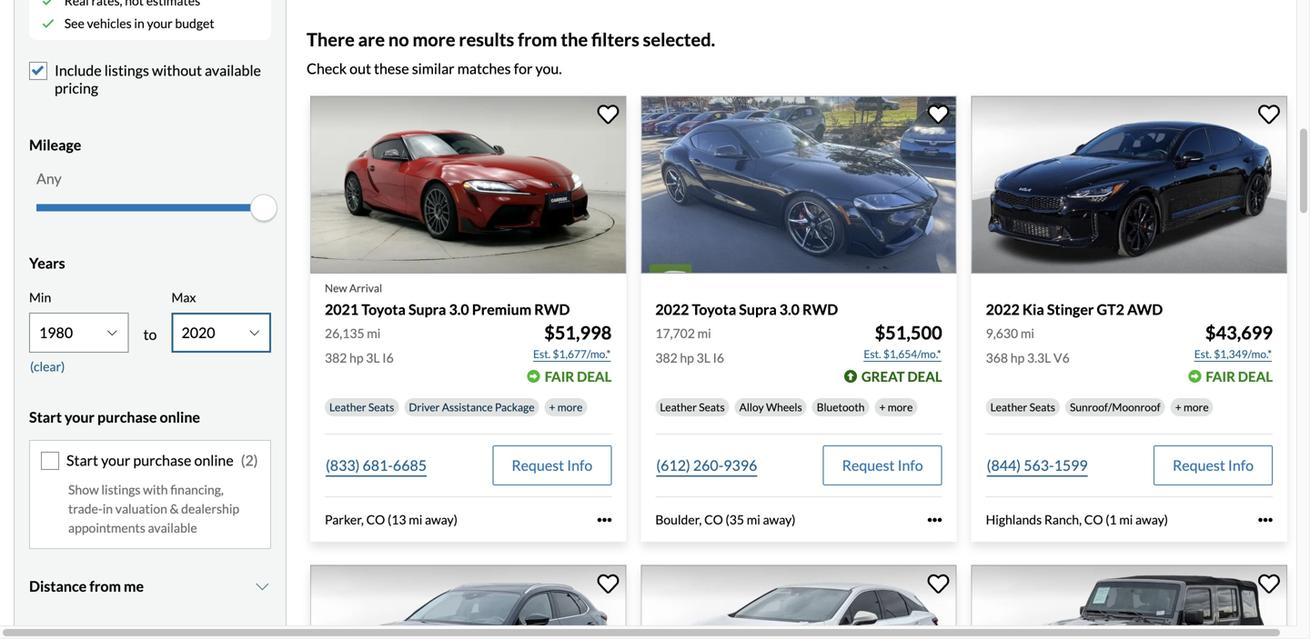 Task type: locate. For each thing, give the bounding box(es) containing it.
(612)
[[656, 457, 690, 474]]

i6 inside 17,702 mi 382 hp 3l i6
[[713, 350, 724, 366]]

purchase for start your purchase online
[[97, 408, 157, 426]]

1 horizontal spatial request info button
[[823, 446, 942, 486]]

in up the appointments
[[103, 501, 113, 517]]

1 horizontal spatial in
[[134, 16, 144, 31]]

1 vertical spatial online
[[194, 452, 234, 469]]

2 horizontal spatial request info
[[1173, 457, 1254, 474]]

purchase
[[97, 408, 157, 426], [133, 452, 191, 469]]

0 horizontal spatial available
[[148, 520, 197, 536]]

any
[[36, 170, 62, 187]]

seats for $51,500
[[699, 401, 725, 414]]

+ more for driver assistance package
[[549, 401, 583, 414]]

away) right (13
[[425, 512, 458, 528]]

request for $43,699
[[1173, 457, 1225, 474]]

0 vertical spatial available
[[205, 62, 261, 79]]

2 + more from the left
[[879, 401, 913, 414]]

new arrival 2021 toyota supra 3.0 premium rwd
[[325, 281, 570, 318]]

co for (13 mi away)
[[366, 512, 385, 528]]

ellipsis h image
[[597, 513, 612, 527], [928, 513, 942, 527], [1258, 513, 1273, 527]]

away) right (35
[[763, 512, 796, 528]]

1 horizontal spatial request info
[[842, 457, 923, 474]]

0 horizontal spatial info
[[567, 457, 593, 474]]

alloy wheels
[[739, 401, 802, 414]]

2 3l from the left
[[697, 350, 711, 366]]

2 est. from the left
[[864, 348, 881, 361]]

+ down great
[[879, 401, 886, 414]]

2 request info from the left
[[842, 457, 923, 474]]

0 horizontal spatial est.
[[533, 348, 551, 361]]

from
[[518, 29, 557, 50], [89, 578, 121, 595]]

great
[[861, 369, 905, 385]]

3 seats from the left
[[1030, 401, 1055, 414]]

available
[[205, 62, 261, 79], [148, 520, 197, 536]]

2 hp from the left
[[680, 350, 694, 366]]

listings
[[104, 62, 149, 79], [101, 482, 141, 498]]

seats down 3.3l
[[1030, 401, 1055, 414]]

1 horizontal spatial 2022
[[986, 301, 1020, 318]]

co left (35
[[704, 512, 723, 528]]

online up financing,
[[194, 452, 234, 469]]

17,702
[[655, 326, 695, 341]]

1599
[[1054, 457, 1088, 474]]

1 horizontal spatial +
[[879, 401, 886, 414]]

3 leather seats from the left
[[990, 401, 1055, 414]]

1 vertical spatial start
[[66, 452, 98, 469]]

2 2022 from the left
[[986, 301, 1020, 318]]

toyota inside new arrival 2021 toyota supra 3.0 premium rwd
[[361, 301, 406, 318]]

hp down 26,135
[[349, 350, 364, 366]]

0 horizontal spatial 3.0
[[449, 301, 469, 318]]

1 horizontal spatial 3.0
[[780, 301, 800, 318]]

1 fair deal from the left
[[545, 369, 612, 385]]

est. inside $51,500 est. $1,654/mo.*
[[864, 348, 881, 361]]

0 horizontal spatial your
[[65, 408, 95, 426]]

0 vertical spatial listings
[[104, 62, 149, 79]]

leather seats up (833) 681-6685
[[329, 401, 394, 414]]

$1,677/mo.*
[[553, 348, 611, 361]]

0 horizontal spatial start
[[29, 408, 62, 426]]

selected.
[[643, 29, 715, 50]]

1 vertical spatial purchase
[[133, 452, 191, 469]]

deal down the '$1,677/mo.*'
[[577, 369, 612, 385]]

est. for $51,500
[[864, 348, 881, 361]]

+ more for sunroof/moonroof
[[1175, 401, 1209, 414]]

2 request from the left
[[842, 457, 895, 474]]

0 horizontal spatial request
[[512, 457, 564, 474]]

out
[[350, 60, 371, 77]]

1 deal from the left
[[577, 369, 612, 385]]

3 hp from the left
[[1011, 350, 1025, 366]]

$43,699
[[1205, 322, 1273, 344]]

more inside there are no more results from the filters selected. check out these similar matches for you.
[[413, 29, 455, 50]]

2 supra from the left
[[739, 301, 777, 318]]

est. for $43,699
[[1194, 348, 1212, 361]]

mi right 26,135
[[367, 326, 381, 341]]

2 leather from the left
[[660, 401, 697, 414]]

away) right (1
[[1135, 512, 1168, 528]]

$51,500
[[875, 322, 942, 344]]

dealership
[[181, 501, 239, 517]]

382 for $51,500
[[655, 350, 678, 366]]

2021
[[325, 301, 359, 318]]

2 info from the left
[[898, 457, 923, 474]]

request info for $51,500
[[842, 457, 923, 474]]

listings inside include listings without available pricing
[[104, 62, 149, 79]]

available right without
[[205, 62, 261, 79]]

awd
[[1127, 301, 1163, 318]]

3l down 2022 toyota supra 3.0 rwd
[[697, 350, 711, 366]]

est. up great
[[864, 348, 881, 361]]

est. inside $43,699 est. $1,349/mo.*
[[1194, 348, 1212, 361]]

3l inside 17,702 mi 382 hp 3l i6
[[697, 350, 711, 366]]

0 horizontal spatial 3l
[[366, 350, 380, 366]]

boulder,
[[655, 512, 702, 528]]

leather up (833)
[[329, 401, 366, 414]]

1 horizontal spatial away)
[[763, 512, 796, 528]]

0 horizontal spatial seats
[[368, 401, 394, 414]]

start your purchase online button
[[29, 395, 271, 440]]

1 horizontal spatial + more
[[879, 401, 913, 414]]

+ more right package
[[549, 401, 583, 414]]

more down est. $1,349/mo.* button
[[1184, 401, 1209, 414]]

seats
[[368, 401, 394, 414], [699, 401, 725, 414], [1030, 401, 1055, 414]]

leather down '368'
[[990, 401, 1027, 414]]

0 horizontal spatial request info
[[512, 457, 593, 474]]

382 down 26,135
[[325, 350, 347, 366]]

3l inside 26,135 mi 382 hp 3l i6
[[366, 350, 380, 366]]

1 leather seats from the left
[[329, 401, 394, 414]]

1 horizontal spatial fair deal
[[1206, 369, 1273, 385]]

0 horizontal spatial in
[[103, 501, 113, 517]]

info
[[567, 457, 593, 474], [898, 457, 923, 474], [1228, 457, 1254, 474]]

deal down $1,349/mo.*
[[1238, 369, 1273, 385]]

1 382 from the left
[[325, 350, 347, 366]]

start down (clear)
[[29, 408, 62, 426]]

1 horizontal spatial leather
[[660, 401, 697, 414]]

co left (13
[[366, 512, 385, 528]]

2 co from the left
[[704, 512, 723, 528]]

3l down arrival
[[366, 350, 380, 366]]

0 horizontal spatial request info button
[[493, 446, 612, 486]]

your
[[147, 16, 173, 31], [65, 408, 95, 426], [101, 452, 130, 469]]

leather for $51,500
[[660, 401, 697, 414]]

0 horizontal spatial toyota
[[361, 301, 406, 318]]

2 deal from the left
[[907, 369, 942, 385]]

results
[[459, 29, 514, 50]]

2 horizontal spatial hp
[[1011, 350, 1025, 366]]

2 horizontal spatial ellipsis h image
[[1258, 513, 1273, 527]]

382
[[325, 350, 347, 366], [655, 350, 678, 366]]

hp
[[349, 350, 364, 366], [680, 350, 694, 366], [1011, 350, 1025, 366]]

leather seats down 3.3l
[[990, 401, 1055, 414]]

filters
[[591, 29, 639, 50]]

to
[[143, 326, 157, 343]]

0 vertical spatial online
[[160, 408, 200, 426]]

1 horizontal spatial available
[[205, 62, 261, 79]]

toyota up 17,702 mi 382 hp 3l i6
[[692, 301, 736, 318]]

your left budget
[[147, 16, 173, 31]]

9396
[[724, 457, 757, 474]]

1 horizontal spatial leather seats
[[660, 401, 725, 414]]

2 fair deal from the left
[[1206, 369, 1273, 385]]

eminent white pearl 2022 lexus rx 350 awd suv / crossover all-wheel drive 8-speed automatic image
[[641, 566, 957, 640]]

0 horizontal spatial +
[[549, 401, 555, 414]]

1 co from the left
[[366, 512, 385, 528]]

0 vertical spatial from
[[518, 29, 557, 50]]

mi inside 17,702 mi 382 hp 3l i6
[[697, 326, 711, 341]]

2 382 from the left
[[655, 350, 678, 366]]

3l for $51,500
[[697, 350, 711, 366]]

listings up valuation
[[101, 482, 141, 498]]

listings for with
[[101, 482, 141, 498]]

co left (1
[[1084, 512, 1103, 528]]

$1,654/mo.*
[[883, 348, 941, 361]]

premium
[[472, 301, 531, 318]]

3 est. from the left
[[1194, 348, 1212, 361]]

1 info from the left
[[567, 457, 593, 474]]

mi right (35
[[747, 512, 760, 528]]

pricing
[[55, 79, 98, 97]]

red 2021 toyota supra 3.0 premium rwd coupe rear-wheel drive automatic image
[[310, 96, 626, 274]]

+ right package
[[549, 401, 555, 414]]

1 vertical spatial in
[[103, 501, 113, 517]]

leather up (612)
[[660, 401, 697, 414]]

2 request info button from the left
[[823, 446, 942, 486]]

hp inside 17,702 mi 382 hp 3l i6
[[680, 350, 694, 366]]

est. left $1,349/mo.*
[[1194, 348, 1212, 361]]

1 est. from the left
[[533, 348, 551, 361]]

supra inside new arrival 2021 toyota supra 3.0 premium rwd
[[408, 301, 446, 318]]

est. left the '$1,677/mo.*'
[[533, 348, 551, 361]]

1 hp from the left
[[349, 350, 364, 366]]

1 horizontal spatial request
[[842, 457, 895, 474]]

listings right "include"
[[104, 62, 149, 79]]

from inside "dropdown button"
[[89, 578, 121, 595]]

highlands
[[986, 512, 1042, 528]]

1 i6 from the left
[[382, 350, 394, 366]]

mi right 17,702
[[697, 326, 711, 341]]

3 info from the left
[[1228, 457, 1254, 474]]

3 + more from the left
[[1175, 401, 1209, 414]]

0 horizontal spatial supra
[[408, 301, 446, 318]]

fair deal down the '$1,677/mo.*'
[[545, 369, 612, 385]]

2 horizontal spatial leather
[[990, 401, 1027, 414]]

rwd inside new arrival 2021 toyota supra 3.0 premium rwd
[[534, 301, 570, 318]]

2 horizontal spatial request
[[1173, 457, 1225, 474]]

deal for $51,500
[[907, 369, 942, 385]]

26,135 mi 382 hp 3l i6
[[325, 326, 394, 366]]

ellipsis h image for $43,699
[[1258, 513, 1273, 527]]

+ more
[[549, 401, 583, 414], [879, 401, 913, 414], [1175, 401, 1209, 414]]

1 3l from the left
[[366, 350, 380, 366]]

1 fair from the left
[[545, 369, 574, 385]]

purchase up with
[[133, 452, 191, 469]]

distance
[[29, 578, 87, 595]]

1 + from the left
[[549, 401, 555, 414]]

kia
[[1023, 301, 1044, 318]]

2022 for $51,500
[[655, 301, 689, 318]]

toyota down arrival
[[361, 301, 406, 318]]

your down (clear)
[[65, 408, 95, 426]]

hp down 17,702
[[680, 350, 694, 366]]

2022 up 9,630
[[986, 301, 1020, 318]]

leather seats left alloy
[[660, 401, 725, 414]]

deal
[[577, 369, 612, 385], [907, 369, 942, 385], [1238, 369, 1273, 385]]

1 horizontal spatial 382
[[655, 350, 678, 366]]

fair deal down $1,349/mo.*
[[1206, 369, 1273, 385]]

382 inside 17,702 mi 382 hp 3l i6
[[655, 350, 678, 366]]

+ for driver assistance package
[[549, 401, 555, 414]]

3 co from the left
[[1084, 512, 1103, 528]]

leather for $43,699
[[990, 401, 1027, 414]]

2 horizontal spatial seats
[[1030, 401, 1055, 414]]

2 horizontal spatial est.
[[1194, 348, 1212, 361]]

show
[[68, 482, 99, 498]]

(612) 260-9396 button
[[655, 446, 758, 486]]

2022 toyota supra 3.0 rwd
[[655, 301, 838, 318]]

2 vertical spatial your
[[101, 452, 130, 469]]

sunroof/moonroof
[[1070, 401, 1161, 414]]

your inside start your purchase online dropdown button
[[65, 408, 95, 426]]

hp right '368'
[[1011, 350, 1025, 366]]

more up 'similar'
[[413, 29, 455, 50]]

i6 inside 26,135 mi 382 hp 3l i6
[[382, 350, 394, 366]]

1 2022 from the left
[[655, 301, 689, 318]]

with
[[143, 482, 168, 498]]

2 horizontal spatial away)
[[1135, 512, 1168, 528]]

ranch,
[[1044, 512, 1082, 528]]

1 ellipsis h image from the left
[[597, 513, 612, 527]]

1 horizontal spatial toyota
[[692, 301, 736, 318]]

1 horizontal spatial supra
[[739, 301, 777, 318]]

1 horizontal spatial start
[[66, 452, 98, 469]]

1 vertical spatial from
[[89, 578, 121, 595]]

1 3.0 from the left
[[449, 301, 469, 318]]

online inside dropdown button
[[160, 408, 200, 426]]

3l
[[366, 350, 380, 366], [697, 350, 711, 366]]

fair for $51,998
[[545, 369, 574, 385]]

3 ellipsis h image from the left
[[1258, 513, 1273, 527]]

2 seats from the left
[[699, 401, 725, 414]]

fair down est. $1,677/mo.* button
[[545, 369, 574, 385]]

hp inside 26,135 mi 382 hp 3l i6
[[349, 350, 364, 366]]

1 toyota from the left
[[361, 301, 406, 318]]

1 horizontal spatial your
[[101, 452, 130, 469]]

in right the vehicles
[[134, 16, 144, 31]]

listings inside show listings with financing, trade-in valuation & dealership appointments available
[[101, 482, 141, 498]]

i6 for $51,500
[[713, 350, 724, 366]]

0 vertical spatial start
[[29, 408, 62, 426]]

stinger
[[1047, 301, 1094, 318]]

co
[[366, 512, 385, 528], [704, 512, 723, 528], [1084, 512, 1103, 528]]

1 rwd from the left
[[534, 301, 570, 318]]

from up you.
[[518, 29, 557, 50]]

purchase up start your purchase online (2)
[[97, 408, 157, 426]]

check image
[[42, 0, 55, 7]]

1 horizontal spatial est.
[[864, 348, 881, 361]]

1 horizontal spatial from
[[518, 29, 557, 50]]

+ more down est. $1,349/mo.* button
[[1175, 401, 1209, 414]]

available inside include listings without available pricing
[[205, 62, 261, 79]]

0 horizontal spatial from
[[89, 578, 121, 595]]

0 horizontal spatial + more
[[549, 401, 583, 414]]

2 horizontal spatial info
[[1228, 457, 1254, 474]]

your for start your purchase online (2)
[[101, 452, 130, 469]]

382 down 17,702
[[655, 350, 678, 366]]

1 horizontal spatial fair
[[1206, 369, 1235, 385]]

0 vertical spatial purchase
[[97, 408, 157, 426]]

1 horizontal spatial hp
[[680, 350, 694, 366]]

2 leather seats from the left
[[660, 401, 725, 414]]

0 vertical spatial in
[[134, 16, 144, 31]]

hp inside 9,630 mi 368 hp 3.3l v6
[[1011, 350, 1025, 366]]

seats left "driver"
[[368, 401, 394, 414]]

without
[[152, 62, 202, 79]]

purchase inside dropdown button
[[97, 408, 157, 426]]

3 request info button from the left
[[1154, 446, 1273, 486]]

more
[[413, 29, 455, 50], [558, 401, 583, 414], [888, 401, 913, 414], [1184, 401, 1209, 414]]

+ right the sunroof/moonroof
[[1175, 401, 1182, 414]]

mi right (1
[[1119, 512, 1133, 528]]

mi right (13
[[409, 512, 422, 528]]

est. $1,349/mo.* button
[[1193, 345, 1273, 363]]

(844)
[[987, 457, 1021, 474]]

toyota
[[361, 301, 406, 318], [692, 301, 736, 318]]

fair down est. $1,349/mo.* button
[[1206, 369, 1235, 385]]

2 rwd from the left
[[802, 301, 838, 318]]

driver
[[409, 401, 440, 414]]

1 horizontal spatial deal
[[907, 369, 942, 385]]

2 away) from the left
[[763, 512, 796, 528]]

0 horizontal spatial i6
[[382, 350, 394, 366]]

info for $51,500
[[898, 457, 923, 474]]

2 horizontal spatial +
[[1175, 401, 1182, 414]]

0 horizontal spatial fair
[[545, 369, 574, 385]]

alloy
[[739, 401, 764, 414]]

0 horizontal spatial ellipsis h image
[[597, 513, 612, 527]]

2022 for $43,699
[[986, 301, 1020, 318]]

1 vertical spatial your
[[65, 408, 95, 426]]

available down '&'
[[148, 520, 197, 536]]

check
[[307, 60, 347, 77]]

listings for without
[[104, 62, 149, 79]]

1 + more from the left
[[549, 401, 583, 414]]

2 horizontal spatial request info button
[[1154, 446, 1273, 486]]

260-
[[693, 457, 724, 474]]

3 leather from the left
[[990, 401, 1027, 414]]

2022 kia stinger gt2 awd
[[986, 301, 1163, 318]]

2022
[[655, 301, 689, 318], [986, 301, 1020, 318]]

1 supra from the left
[[408, 301, 446, 318]]

3 request from the left
[[1173, 457, 1225, 474]]

3 + from the left
[[1175, 401, 1182, 414]]

your down start your purchase online
[[101, 452, 130, 469]]

$1,349/mo.*
[[1214, 348, 1272, 361]]

2022 up 17,702
[[655, 301, 689, 318]]

0 horizontal spatial 382
[[325, 350, 347, 366]]

from left "me" on the bottom
[[89, 578, 121, 595]]

show listings with financing, trade-in valuation & dealership appointments available
[[68, 482, 239, 536]]

2 fair from the left
[[1206, 369, 1235, 385]]

seats left alloy
[[699, 401, 725, 414]]

0 horizontal spatial leather
[[329, 401, 366, 414]]

1 vertical spatial listings
[[101, 482, 141, 498]]

2 toyota from the left
[[692, 301, 736, 318]]

+ more down "great deal"
[[879, 401, 913, 414]]

parker,
[[325, 512, 364, 528]]

i6
[[382, 350, 394, 366], [713, 350, 724, 366]]

0 horizontal spatial co
[[366, 512, 385, 528]]

1 horizontal spatial info
[[898, 457, 923, 474]]

fair deal for $51,998
[[545, 369, 612, 385]]

0 horizontal spatial leather seats
[[329, 401, 394, 414]]

3 deal from the left
[[1238, 369, 1273, 385]]

2 ellipsis h image from the left
[[928, 513, 942, 527]]

request info
[[512, 457, 593, 474], [842, 457, 923, 474], [1173, 457, 1254, 474]]

3.0 inside new arrival 2021 toyota supra 3.0 premium rwd
[[449, 301, 469, 318]]

great deal
[[861, 369, 942, 385]]

0 horizontal spatial rwd
[[534, 301, 570, 318]]

2 horizontal spatial deal
[[1238, 369, 1273, 385]]

fair for $43,699
[[1206, 369, 1235, 385]]

3 away) from the left
[[1135, 512, 1168, 528]]

2 3.0 from the left
[[780, 301, 800, 318]]

1 horizontal spatial seats
[[699, 401, 725, 414]]

&
[[170, 501, 179, 517]]

more down est. $1,677/mo.* button
[[558, 401, 583, 414]]

0 horizontal spatial fair deal
[[545, 369, 612, 385]]

2 horizontal spatial leather seats
[[990, 401, 1055, 414]]

est. inside $51,998 est. $1,677/mo.*
[[533, 348, 551, 361]]

1 horizontal spatial rwd
[[802, 301, 838, 318]]

1 horizontal spatial 3l
[[697, 350, 711, 366]]

382 inside 26,135 mi 382 hp 3l i6
[[325, 350, 347, 366]]

start up show
[[66, 452, 98, 469]]

3 request info from the left
[[1173, 457, 1254, 474]]

1 away) from the left
[[425, 512, 458, 528]]

leather seats for $51,500
[[660, 401, 725, 414]]

2 horizontal spatial your
[[147, 16, 173, 31]]

368
[[986, 350, 1008, 366]]

1 horizontal spatial ellipsis h image
[[928, 513, 942, 527]]

0 horizontal spatial 2022
[[655, 301, 689, 318]]

0 horizontal spatial hp
[[349, 350, 364, 366]]

you.
[[535, 60, 562, 77]]

1 vertical spatial available
[[148, 520, 197, 536]]

away) for boulder, co (35 mi away)
[[763, 512, 796, 528]]

rwd
[[534, 301, 570, 318], [802, 301, 838, 318]]

0 horizontal spatial away)
[[425, 512, 458, 528]]

away)
[[425, 512, 458, 528], [763, 512, 796, 528], [1135, 512, 1168, 528]]

start for start your purchase online (2)
[[66, 452, 98, 469]]

deal down $1,654/mo.*
[[907, 369, 942, 385]]

assistance
[[442, 401, 493, 414]]

2 horizontal spatial co
[[1084, 512, 1103, 528]]

1 leather from the left
[[329, 401, 366, 414]]

package
[[495, 401, 535, 414]]

1 horizontal spatial co
[[704, 512, 723, 528]]

1 horizontal spatial i6
[[713, 350, 724, 366]]

i6 for $51,998
[[382, 350, 394, 366]]

online up start your purchase online (2)
[[160, 408, 200, 426]]

2 i6 from the left
[[713, 350, 724, 366]]

mi
[[367, 326, 381, 341], [697, 326, 711, 341], [1021, 326, 1034, 341], [409, 512, 422, 528], [747, 512, 760, 528], [1119, 512, 1133, 528]]

0 horizontal spatial deal
[[577, 369, 612, 385]]

start inside dropdown button
[[29, 408, 62, 426]]

2 horizontal spatial + more
[[1175, 401, 1209, 414]]

mi down kia
[[1021, 326, 1034, 341]]



Task type: vqa. For each thing, say whether or not it's contained in the screenshot.
There
yes



Task type: describe. For each thing, give the bounding box(es) containing it.
9,630 mi 368 hp 3.3l v6
[[986, 326, 1070, 366]]

fair deal for $43,699
[[1206, 369, 1273, 385]]

ellipsis h image for $51,500
[[928, 513, 942, 527]]

(clear)
[[30, 359, 65, 374]]

hp for $51,998
[[349, 350, 364, 366]]

mi inside 9,630 mi 368 hp 3.3l v6
[[1021, 326, 1034, 341]]

est. $1,677/mo.* button
[[532, 345, 612, 363]]

max
[[171, 290, 196, 305]]

(844) 563-1599
[[987, 457, 1088, 474]]

deal for $51,998
[[577, 369, 612, 385]]

distance from me button
[[29, 564, 271, 610]]

gt2
[[1097, 301, 1124, 318]]

check image
[[42, 17, 55, 30]]

mileage
[[29, 136, 81, 154]]

years
[[29, 254, 65, 272]]

more down "great deal"
[[888, 401, 913, 414]]

3.3l
[[1027, 350, 1051, 366]]

(833) 681-6685 button
[[325, 446, 428, 486]]

26,135
[[325, 326, 364, 341]]

your for start your purchase online
[[65, 408, 95, 426]]

years button
[[29, 241, 271, 286]]

these
[[374, 60, 409, 77]]

hp for $51,500
[[680, 350, 694, 366]]

1 seats from the left
[[368, 401, 394, 414]]

17,702 mi 382 hp 3l i6
[[655, 326, 724, 366]]

seats for $43,699
[[1030, 401, 1055, 414]]

chevron down image
[[253, 580, 271, 594]]

mi inside 26,135 mi 382 hp 3l i6
[[367, 326, 381, 341]]

v6
[[1054, 350, 1070, 366]]

see
[[64, 16, 84, 31]]

(clear) button
[[29, 353, 66, 380]]

boulder, co (35 mi away)
[[655, 512, 796, 528]]

(1
[[1106, 512, 1117, 528]]

(612) 260-9396
[[656, 457, 757, 474]]

(2)
[[241, 452, 258, 469]]

start for start your purchase online
[[29, 408, 62, 426]]

include
[[55, 62, 102, 79]]

$51,998
[[544, 322, 612, 344]]

(844) 563-1599 button
[[986, 446, 1089, 486]]

granite crystal metallic clearcoat 2016 jeep wrangler unlimited sahara 4wd suv / crossover four-wheel drive 5-speed automatic image
[[971, 566, 1287, 640]]

me
[[124, 578, 144, 595]]

trade-
[[68, 501, 103, 517]]

(833) 681-6685
[[326, 457, 427, 474]]

the
[[561, 29, 588, 50]]

bluetooth
[[817, 401, 865, 414]]

start your purchase online
[[29, 408, 200, 426]]

request info button for $51,500
[[823, 446, 942, 486]]

parker, co (13 mi away)
[[325, 512, 458, 528]]

1 request info button from the left
[[493, 446, 612, 486]]

online for start your purchase online
[[160, 408, 200, 426]]

est. $1,654/mo.* button
[[863, 345, 942, 363]]

deep crystal blue mica 2021 mazda cx-30 turbo premium awd suv / crossover all-wheel drive 6-speed automatic image
[[310, 566, 626, 640]]

include listings without available pricing
[[55, 62, 261, 97]]

there are no more results from the filters selected. check out these similar matches for you.
[[307, 29, 715, 77]]

away) for parker, co (13 mi away)
[[425, 512, 458, 528]]

similar
[[412, 60, 455, 77]]

1 request info from the left
[[512, 457, 593, 474]]

aurora black 2022 kia stinger gt2 awd sedan all-wheel drive 8-speed automatic image
[[971, 96, 1287, 274]]

request info for $43,699
[[1173, 457, 1254, 474]]

are
[[358, 29, 385, 50]]

request info button for $43,699
[[1154, 446, 1273, 486]]

for
[[514, 60, 533, 77]]

382 for $51,998
[[325, 350, 347, 366]]

est. for $51,998
[[533, 348, 551, 361]]

wheels
[[766, 401, 802, 414]]

min
[[29, 290, 51, 305]]

purchase for start your purchase online (2)
[[133, 452, 191, 469]]

6685
[[393, 457, 427, 474]]

appointments
[[68, 520, 145, 536]]

9,630
[[986, 326, 1018, 341]]

leather seats for $43,699
[[990, 401, 1055, 414]]

new
[[325, 281, 347, 295]]

online for start your purchase online (2)
[[194, 452, 234, 469]]

valuation
[[115, 501, 167, 517]]

1 request from the left
[[512, 457, 564, 474]]

financing,
[[170, 482, 224, 498]]

563-
[[1024, 457, 1054, 474]]

available inside show listings with financing, trade-in valuation & dealership appointments available
[[148, 520, 197, 536]]

matches
[[457, 60, 511, 77]]

in inside show listings with financing, trade-in valuation & dealership appointments available
[[103, 501, 113, 517]]

3l for $51,998
[[366, 350, 380, 366]]

highlands ranch, co (1 mi away)
[[986, 512, 1168, 528]]

681-
[[363, 457, 393, 474]]

nocturnal 2022 toyota supra 3.0 rwd coupe rear-wheel drive 8-speed automatic image
[[641, 96, 957, 274]]

0 vertical spatial your
[[147, 16, 173, 31]]

2 + from the left
[[879, 401, 886, 414]]

start your purchase online (2)
[[66, 452, 258, 469]]

driver assistance package
[[409, 401, 535, 414]]

$43,699 est. $1,349/mo.*
[[1194, 322, 1273, 361]]

arrival
[[349, 281, 382, 295]]

distance from me
[[29, 578, 144, 595]]

(13
[[388, 512, 406, 528]]

there
[[307, 29, 355, 50]]

mileage button
[[29, 122, 271, 168]]

(35
[[726, 512, 744, 528]]

no
[[388, 29, 409, 50]]

co for (35 mi away)
[[704, 512, 723, 528]]

from inside there are no more results from the filters selected. check out these similar matches for you.
[[518, 29, 557, 50]]

+ for sunroof/moonroof
[[1175, 401, 1182, 414]]

budget
[[175, 16, 214, 31]]

info for $43,699
[[1228, 457, 1254, 474]]

hp for $43,699
[[1011, 350, 1025, 366]]

$51,500 est. $1,654/mo.*
[[864, 322, 942, 361]]

deal for $43,699
[[1238, 369, 1273, 385]]

(833)
[[326, 457, 360, 474]]

request for $51,500
[[842, 457, 895, 474]]



